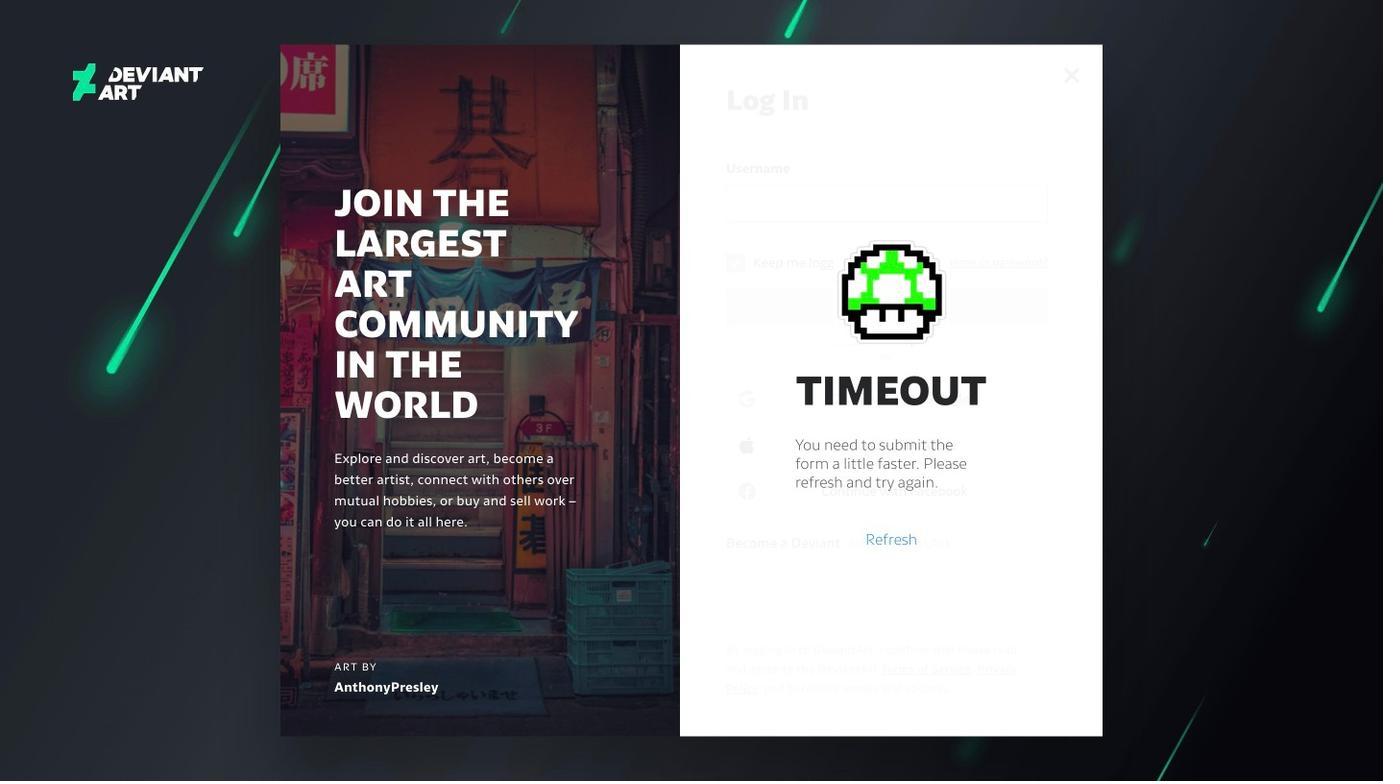 Task type: vqa. For each thing, say whether or not it's contained in the screenshot.
SUGGESTED DEVIANTS
no



Task type: locate. For each thing, give the bounding box(es) containing it.
oh noes image
[[834, 232, 949, 347]]



